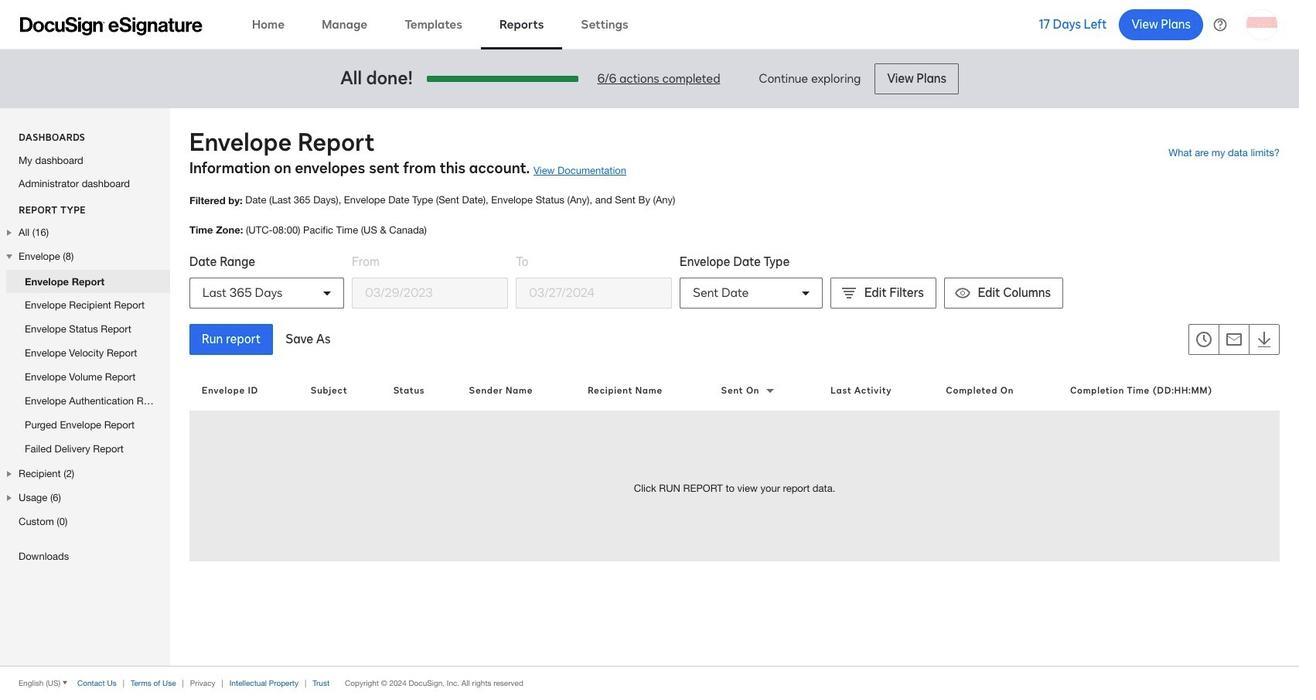 Task type: describe. For each thing, give the bounding box(es) containing it.
docusign esignature image
[[20, 17, 203, 35]]



Task type: locate. For each thing, give the bounding box(es) containing it.
more info region
[[0, 666, 1300, 699]]

MM/DD/YYYY text field
[[353, 279, 508, 308]]

secondary report detail actions group
[[1189, 324, 1281, 355]]

your uploaded profile image image
[[1247, 9, 1278, 40]]

MM/DD/YYYY text field
[[517, 279, 672, 308]]

primary report detail actions group
[[190, 324, 343, 355]]



Task type: vqa. For each thing, say whether or not it's contained in the screenshot.
More Info region
yes



